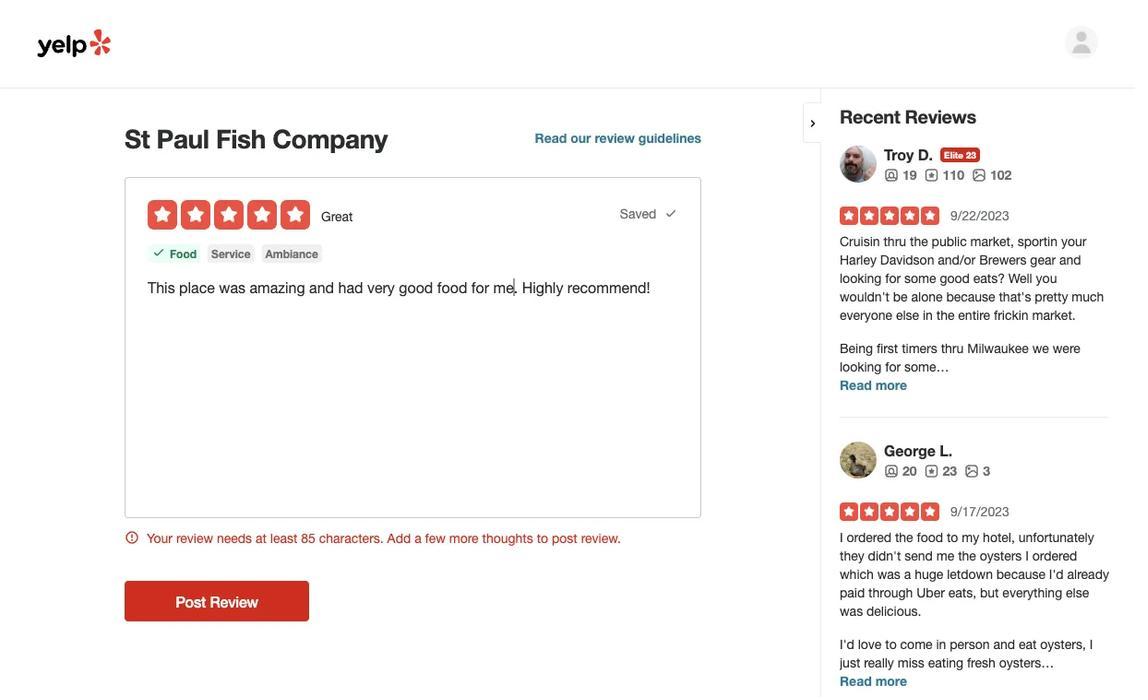 Task type: describe. For each thing, give the bounding box(es) containing it.
me
[[937, 549, 955, 564]]

a inside i ordered the food to my hotel, unfortunately they didn't send me the oysters i ordered which was a huge letdown because i'd already paid through uber eats, but everything else was delicious.
[[904, 567, 911, 582]]

i'd inside i'd love to come in person and eat oysters, i just really miss eating fresh oysters…
[[840, 637, 855, 653]]

everyone
[[840, 308, 893, 323]]

0 horizontal spatial review
[[176, 531, 213, 546]]

16 photos v2 image for 3
[[965, 464, 980, 479]]

didn't
[[868, 549, 901, 564]]

fish
[[216, 123, 266, 154]]

your
[[1061, 234, 1087, 249]]

16 exclamation v2 image
[[125, 531, 139, 546]]

recent
[[840, 105, 900, 127]]

post
[[176, 594, 206, 611]]

16 friends v2 image
[[884, 464, 899, 479]]

i inside i'd love to come in person and eat oysters, i just really miss eating fresh oysters…
[[1090, 637, 1093, 653]]

amazing
[[250, 279, 305, 296]]

characters.
[[319, 531, 384, 546]]

pretty
[[1035, 289, 1068, 305]]

more for cruisin thru the public market, sportin your harley davidson and/or brewers gear and looking for some good eats? well you wouldn't be alone because that's pretty much everyone else in the entire frickin market.
[[876, 378, 908, 393]]

few
[[425, 531, 446, 546]]

read more for first
[[840, 378, 908, 393]]

being first timers thru milwaukee we were looking for some…
[[840, 341, 1081, 375]]

this place was amazing and had very good food for me. highly recommend!
[[148, 279, 651, 296]]

photos element for 23
[[965, 462, 990, 481]]

oysters
[[980, 549, 1022, 564]]

0 vertical spatial ordered
[[847, 530, 892, 546]]

read our review guidelines
[[535, 131, 702, 146]]

because inside cruisin thru the public market, sportin your harley davidson and/or brewers gear and looking for some good eats? well you wouldn't be alone because that's pretty much everyone else in the entire frickin market.
[[947, 289, 996, 305]]

review.
[[581, 531, 621, 546]]

greg r. image
[[1065, 26, 1099, 59]]

read our review guidelines link
[[535, 131, 702, 146]]

much
[[1072, 289, 1104, 305]]

food inside text field
[[437, 279, 467, 296]]

fresh
[[967, 656, 996, 671]]

miss
[[898, 656, 925, 671]]

our
[[571, 131, 591, 146]]

the down the alone
[[937, 308, 955, 323]]

for inside cruisin thru the public market, sportin your harley davidson and/or brewers gear and looking for some good eats? well you wouldn't be alone because that's pretty much everyone else in the entire frickin market.
[[886, 271, 901, 286]]

5 star rating image for thru
[[840, 207, 940, 225]]

friends element for 23
[[884, 462, 917, 481]]

else inside cruisin thru the public market, sportin your harley davidson and/or brewers gear and looking for some good eats? well you wouldn't be alone because that's pretty much everyone else in the entire frickin market.
[[896, 308, 920, 323]]

looking inside being first timers thru milwaukee we were looking for some…
[[840, 360, 882, 375]]

timers
[[902, 341, 938, 356]]

1 horizontal spatial i
[[1026, 549, 1029, 564]]

photos element for 110
[[972, 166, 1012, 185]]

elite
[[944, 150, 964, 161]]

st
[[125, 123, 150, 154]]

1 horizontal spatial review
[[595, 131, 635, 146]]

elite 23 link
[[941, 148, 980, 162]]

85
[[301, 531, 316, 546]]

paul
[[157, 123, 209, 154]]

1 vertical spatial more
[[449, 531, 479, 546]]

wouldn't
[[840, 289, 890, 305]]

reviews
[[905, 105, 976, 127]]

milwaukee
[[968, 341, 1029, 356]]

This place was amazing and had very good food for me. Highly recommend! text field
[[148, 278, 679, 298]]

well
[[1009, 271, 1033, 286]]

and inside cruisin thru the public market, sportin your harley davidson and/or brewers gear and looking for some good eats? well you wouldn't be alone because that's pretty much everyone else in the entire frickin market.
[[1060, 252, 1082, 268]]

eats?
[[974, 271, 1005, 286]]

you
[[1036, 271, 1057, 286]]

the up send
[[895, 530, 914, 546]]

16 review v2 image
[[925, 168, 939, 183]]

was inside this place was amazing and had very good food for me. highly recommend! text field
[[219, 279, 246, 296]]

0 vertical spatial i
[[840, 530, 843, 546]]

market.
[[1032, 308, 1076, 323]]

i'd inside i ordered the food to my hotel, unfortunately they didn't send me the oysters i ordered which was a huge letdown because i'd already paid through uber eats, but everything else was delicious.
[[1049, 567, 1064, 582]]

company
[[273, 123, 388, 154]]

eats,
[[949, 586, 977, 601]]

george
[[884, 443, 936, 460]]

thru inside being first timers thru milwaukee we were looking for some…
[[941, 341, 964, 356]]

i ordered the food to my hotel, unfortunately they didn't send me the oysters i ordered which was a huge letdown because i'd already paid through uber eats, but everything else was delicious.
[[840, 530, 1110, 619]]

harley
[[840, 252, 877, 268]]

my
[[962, 530, 980, 546]]

102
[[990, 168, 1012, 183]]

great
[[321, 209, 353, 224]]

rating element
[[148, 200, 310, 230]]

highly
[[522, 279, 564, 296]]

troy d.
[[884, 146, 933, 164]]

read for cruisin
[[840, 378, 872, 393]]

public
[[932, 234, 967, 249]]

needs
[[217, 531, 252, 546]]

9/17/2023
[[951, 504, 1010, 520]]

troy
[[884, 146, 914, 164]]

already
[[1068, 567, 1110, 582]]

i'd love to come in person and eat oysters, i just really miss eating fresh oysters…
[[840, 637, 1093, 671]]

l.
[[940, 443, 953, 460]]

the up letdown
[[958, 549, 977, 564]]

read more button for first
[[840, 377, 908, 395]]

be
[[893, 289, 908, 305]]

gear
[[1031, 252, 1056, 268]]

reviews element for 20
[[925, 462, 957, 481]]

thoughts
[[482, 531, 533, 546]]

cruisin
[[840, 234, 880, 249]]

for inside being first timers thru milwaukee we were looking for some…
[[886, 360, 901, 375]]

first
[[877, 341, 898, 356]]

your review needs at least 85 characters. add a few more thoughts to post review.
[[147, 531, 621, 546]]

recent reviews
[[840, 105, 976, 127]]

else inside i ordered the food to my hotel, unfortunately they didn't send me the oysters i ordered which was a huge letdown because i'd already paid through uber eats, but everything else was delicious.
[[1066, 586, 1090, 601]]

post
[[552, 531, 578, 546]]

love
[[858, 637, 882, 653]]

and inside i'd love to come in person and eat oysters, i just really miss eating fresh oysters…
[[994, 637, 1016, 653]]

looking inside cruisin thru the public market, sportin your harley davidson and/or brewers gear and looking for some good eats? well you wouldn't be alone because that's pretty much everyone else in the entire frickin market.
[[840, 271, 882, 286]]

place
[[179, 279, 215, 296]]



Task type: locate. For each thing, give the bounding box(es) containing it.
read for i
[[840, 674, 872, 690]]

2 horizontal spatial was
[[878, 567, 901, 582]]

None radio
[[148, 200, 177, 230], [181, 200, 210, 230], [214, 200, 244, 230], [247, 200, 277, 230], [281, 200, 310, 230], [148, 200, 177, 230], [181, 200, 210, 230], [214, 200, 244, 230], [247, 200, 277, 230], [281, 200, 310, 230]]

ordered down "unfortunately"
[[1033, 549, 1078, 564]]

photos element down the elite 23
[[972, 166, 1012, 185]]

i right oysters
[[1026, 549, 1029, 564]]

2 vertical spatial more
[[876, 674, 908, 690]]

for down first
[[886, 360, 901, 375]]

2 vertical spatial i
[[1090, 637, 1093, 653]]

1 horizontal spatial in
[[937, 637, 947, 653]]

service
[[212, 247, 251, 260]]

0 horizontal spatial and
[[309, 279, 334, 296]]

reviews element for 19
[[925, 166, 965, 185]]

a left huge
[[904, 567, 911, 582]]

thru up some…
[[941, 341, 964, 356]]

through
[[869, 586, 913, 601]]

george l.
[[884, 443, 953, 460]]

food inside i ordered the food to my hotel, unfortunately they didn't send me the oysters i ordered which was a huge letdown because i'd already paid through uber eats, but everything else was delicious.
[[917, 530, 943, 546]]

else down already
[[1066, 586, 1090, 601]]

1 horizontal spatial good
[[940, 271, 970, 286]]

1 read more button from the top
[[840, 377, 908, 395]]

1 horizontal spatial i'd
[[1049, 567, 1064, 582]]

0 vertical spatial more
[[876, 378, 908, 393]]

1 vertical spatial in
[[937, 637, 947, 653]]

in up eating
[[937, 637, 947, 653]]

1 vertical spatial a
[[904, 567, 911, 582]]

the
[[910, 234, 928, 249], [937, 308, 955, 323], [895, 530, 914, 546], [958, 549, 977, 564]]

in
[[923, 308, 933, 323], [937, 637, 947, 653]]

0 vertical spatial food
[[437, 279, 467, 296]]

1 vertical spatial 16 photos v2 image
[[965, 464, 980, 479]]

1 vertical spatial food
[[917, 530, 943, 546]]

2 horizontal spatial to
[[947, 530, 959, 546]]

read down being
[[840, 378, 872, 393]]

alone
[[912, 289, 943, 305]]

1 vertical spatial 23
[[943, 464, 957, 479]]

read more down first
[[840, 378, 908, 393]]

thru inside cruisin thru the public market, sportin your harley davidson and/or brewers gear and looking for some good eats? well you wouldn't be alone because that's pretty much everyone else in the entire frickin market.
[[884, 234, 907, 249]]

2 5 star rating image from the top
[[840, 503, 940, 522]]

read more button down really
[[840, 673, 908, 691]]

topic food detected in review image
[[151, 246, 166, 260], [151, 246, 166, 260]]

2 friends element from the top
[[884, 462, 917, 481]]

1 vertical spatial friends element
[[884, 462, 917, 481]]

d.
[[918, 146, 933, 164]]

the up davidson
[[910, 234, 928, 249]]

to left post
[[537, 531, 548, 546]]

review right your
[[176, 531, 213, 546]]

st paul fish company link
[[125, 122, 491, 155]]

photos element containing 3
[[965, 462, 990, 481]]

eating
[[928, 656, 964, 671]]

2 horizontal spatial and
[[1060, 252, 1082, 268]]

really
[[864, 656, 894, 671]]

2 read more from the top
[[840, 674, 908, 690]]

1 vertical spatial and
[[309, 279, 334, 296]]

more down first
[[876, 378, 908, 393]]

reviews element containing 23
[[925, 462, 957, 481]]

was down service
[[219, 279, 246, 296]]

to inside i ordered the food to my hotel, unfortunately they didn't send me the oysters i ordered which was a huge letdown because i'd already paid through uber eats, but everything else was delicious.
[[947, 530, 959, 546]]

unfortunately
[[1019, 530, 1095, 546]]

food up send
[[917, 530, 943, 546]]

friends element containing 19
[[884, 166, 917, 185]]

16 friends v2 image
[[884, 168, 899, 183]]

20
[[903, 464, 917, 479]]

st paul fish company
[[125, 123, 388, 154]]

1 vertical spatial else
[[1066, 586, 1090, 601]]

23
[[966, 150, 977, 161], [943, 464, 957, 479]]

1 looking from the top
[[840, 271, 882, 286]]

for up be
[[886, 271, 901, 286]]

2 horizontal spatial i
[[1090, 637, 1093, 653]]

0 horizontal spatial because
[[947, 289, 996, 305]]

looking
[[840, 271, 882, 286], [840, 360, 882, 375]]

1 horizontal spatial was
[[840, 604, 863, 619]]

post review button
[[125, 582, 309, 622]]

0 horizontal spatial a
[[415, 531, 422, 546]]

0 horizontal spatial 23
[[943, 464, 957, 479]]

review right our
[[595, 131, 635, 146]]

more for i ordered the food to my hotel, unfortunately they didn't send me the oysters i ordered which was a huge letdown because i'd already paid through uber eats, but everything else was delicious.
[[876, 674, 908, 690]]

23 right elite
[[966, 150, 977, 161]]

because up entire
[[947, 289, 996, 305]]

recommend!
[[568, 279, 651, 296]]

photo of troy d. image
[[840, 146, 877, 183]]

which
[[840, 567, 874, 582]]

good down and/or
[[940, 271, 970, 286]]

at
[[256, 531, 267, 546]]

good inside cruisin thru the public market, sportin your harley davidson and/or brewers gear and looking for some good eats? well you wouldn't be alone because that's pretty much everyone else in the entire frickin market.
[[940, 271, 970, 286]]

some…
[[905, 360, 949, 375]]

was
[[219, 279, 246, 296], [878, 567, 901, 582], [840, 604, 863, 619]]

2 vertical spatial and
[[994, 637, 1016, 653]]

and/or
[[938, 252, 976, 268]]

1 vertical spatial photos element
[[965, 462, 990, 481]]

to left my
[[947, 530, 959, 546]]

your
[[147, 531, 173, 546]]

hotel,
[[983, 530, 1015, 546]]

0 vertical spatial photos element
[[972, 166, 1012, 185]]

0 horizontal spatial in
[[923, 308, 933, 323]]

some
[[905, 271, 937, 286]]

0 horizontal spatial ordered
[[847, 530, 892, 546]]

photo of george l. image
[[840, 442, 877, 479]]

frickin
[[994, 308, 1029, 323]]

1 horizontal spatial food
[[917, 530, 943, 546]]

friends element containing 20
[[884, 462, 917, 481]]

1 horizontal spatial 23
[[966, 150, 977, 161]]

1 vertical spatial looking
[[840, 360, 882, 375]]

1 vertical spatial read more button
[[840, 673, 908, 691]]

0 vertical spatial i'd
[[1049, 567, 1064, 582]]

i
[[840, 530, 843, 546], [1026, 549, 1029, 564], [1090, 637, 1093, 653]]

1 horizontal spatial ordered
[[1033, 549, 1078, 564]]

was down paid
[[840, 604, 863, 619]]

saved
[[620, 206, 664, 221]]

to right love
[[886, 637, 897, 653]]

oysters,
[[1041, 637, 1086, 653]]

i'd up 'everything'
[[1049, 567, 1064, 582]]

read down just
[[840, 674, 872, 690]]

0 vertical spatial read
[[535, 131, 567, 146]]

16 photos v2 image
[[972, 168, 987, 183], [965, 464, 980, 479]]

0 vertical spatial 16 photos v2 image
[[972, 168, 987, 183]]

friends element down george
[[884, 462, 917, 481]]

a left few
[[415, 531, 422, 546]]

0 vertical spatial thru
[[884, 234, 907, 249]]

23 right 16 review v2 image
[[943, 464, 957, 479]]

1 horizontal spatial a
[[904, 567, 911, 582]]

0 vertical spatial 5 star rating image
[[840, 207, 940, 225]]

0 horizontal spatial food
[[437, 279, 467, 296]]

oysters…
[[999, 656, 1055, 671]]

0 vertical spatial read more button
[[840, 377, 908, 395]]

for inside this place was amazing and had very good food for me. highly recommend! text field
[[472, 279, 489, 296]]

everything
[[1003, 586, 1063, 601]]

me.
[[493, 279, 518, 296]]

1 vertical spatial reviews element
[[925, 462, 957, 481]]

0 vertical spatial else
[[896, 308, 920, 323]]

we
[[1033, 341, 1049, 356]]

thru up davidson
[[884, 234, 907, 249]]

16 review v2 image
[[925, 464, 939, 479]]

food left 'me.'
[[437, 279, 467, 296]]

0 horizontal spatial to
[[537, 531, 548, 546]]

elite 23
[[944, 150, 977, 161]]

1 horizontal spatial and
[[994, 637, 1016, 653]]

more down really
[[876, 674, 908, 690]]

photos element containing 102
[[972, 166, 1012, 185]]

for left 'me.'
[[472, 279, 489, 296]]

for
[[886, 271, 901, 286], [472, 279, 489, 296], [886, 360, 901, 375]]

1 5 star rating image from the top
[[840, 207, 940, 225]]

add
[[387, 531, 411, 546]]

davidson
[[880, 252, 935, 268]]

0 horizontal spatial i'd
[[840, 637, 855, 653]]

brewers
[[980, 252, 1027, 268]]

delicious.
[[867, 604, 922, 619]]

reviews element down elite
[[925, 166, 965, 185]]

16 checkmark v2 image
[[664, 206, 679, 221]]

ordered up didn't
[[847, 530, 892, 546]]

1 read more from the top
[[840, 378, 908, 393]]

and
[[1060, 252, 1082, 268], [309, 279, 334, 296], [994, 637, 1016, 653]]

eat
[[1019, 637, 1037, 653]]

i up they
[[840, 530, 843, 546]]

0 horizontal spatial was
[[219, 279, 246, 296]]

1 vertical spatial 5 star rating image
[[840, 503, 940, 522]]

0 horizontal spatial else
[[896, 308, 920, 323]]

good
[[940, 271, 970, 286], [399, 279, 433, 296]]

16 photos v2 image left 102
[[972, 168, 987, 183]]

sportin
[[1018, 234, 1058, 249]]

1 vertical spatial was
[[878, 567, 901, 582]]

else down be
[[896, 308, 920, 323]]

0 vertical spatial and
[[1060, 252, 1082, 268]]

1 horizontal spatial thru
[[941, 341, 964, 356]]

5 star rating image down 16 friends v2 image
[[840, 503, 940, 522]]

to inside i'd love to come in person and eat oysters, i just really miss eating fresh oysters…
[[886, 637, 897, 653]]

0 vertical spatial friends element
[[884, 166, 917, 185]]

in down the alone
[[923, 308, 933, 323]]

1 vertical spatial review
[[176, 531, 213, 546]]

because up 'everything'
[[997, 567, 1046, 582]]

16 photos v2 image left 3
[[965, 464, 980, 479]]

1 horizontal spatial because
[[997, 567, 1046, 582]]

and inside text field
[[309, 279, 334, 296]]

this
[[148, 279, 175, 296]]

and left had
[[309, 279, 334, 296]]

5 star rating image
[[840, 207, 940, 225], [840, 503, 940, 522]]

looking down harley
[[840, 271, 882, 286]]

in inside i'd love to come in person and eat oysters, i just really miss eating fresh oysters…
[[937, 637, 947, 653]]

cruisin thru the public market, sportin your harley davidson and/or brewers gear and looking for some good eats? well you wouldn't be alone because that's pretty much everyone else in the entire frickin market.
[[840, 234, 1104, 323]]

0 horizontal spatial i
[[840, 530, 843, 546]]

1 horizontal spatial to
[[886, 637, 897, 653]]

0 horizontal spatial thru
[[884, 234, 907, 249]]

1 friends element from the top
[[884, 166, 917, 185]]

least
[[270, 531, 298, 546]]

1 vertical spatial read
[[840, 378, 872, 393]]

2 vertical spatial was
[[840, 604, 863, 619]]

good inside text field
[[399, 279, 433, 296]]

0 vertical spatial a
[[415, 531, 422, 546]]

read more button
[[840, 377, 908, 395], [840, 673, 908, 691]]

110
[[943, 168, 965, 183]]

because inside i ordered the food to my hotel, unfortunately they didn't send me the oysters i ordered which was a huge letdown because i'd already paid through uber eats, but everything else was delicious.
[[997, 567, 1046, 582]]

because
[[947, 289, 996, 305], [997, 567, 1046, 582]]

and down your
[[1060, 252, 1082, 268]]

friends element
[[884, 166, 917, 185], [884, 462, 917, 481]]

0 vertical spatial review
[[595, 131, 635, 146]]

read left our
[[535, 131, 567, 146]]

in inside cruisin thru the public market, sportin your harley davidson and/or brewers gear and looking for some good eats? well you wouldn't be alone because that's pretty much everyone else in the entire frickin market.
[[923, 308, 933, 323]]

19
[[903, 168, 917, 183]]

close sidebar icon image
[[806, 116, 821, 131], [806, 116, 821, 131]]

0 vertical spatial reviews element
[[925, 166, 965, 185]]

1 vertical spatial thru
[[941, 341, 964, 356]]

friends element for 110
[[884, 166, 917, 185]]

1 vertical spatial i
[[1026, 549, 1029, 564]]

5 star rating image up cruisin
[[840, 207, 940, 225]]

review
[[210, 594, 258, 611]]

friends element down troy at the right top of the page
[[884, 166, 917, 185]]

food
[[170, 247, 197, 260]]

16 photos v2 image for 102
[[972, 168, 987, 183]]

good right very
[[399, 279, 433, 296]]

post review
[[176, 594, 258, 611]]

being
[[840, 341, 873, 356]]

reviews element down 'l.'
[[925, 462, 957, 481]]

photos element up 9/17/2023
[[965, 462, 990, 481]]

they
[[840, 549, 865, 564]]

1 horizontal spatial else
[[1066, 586, 1090, 601]]

0 vertical spatial read more
[[840, 378, 908, 393]]

1 reviews element from the top
[[925, 166, 965, 185]]

0 vertical spatial because
[[947, 289, 996, 305]]

market,
[[971, 234, 1014, 249]]

0 vertical spatial in
[[923, 308, 933, 323]]

1 vertical spatial read more
[[840, 674, 908, 690]]

looking down being
[[840, 360, 882, 375]]

5 star rating image for ordered
[[840, 503, 940, 522]]

read more down really
[[840, 674, 908, 690]]

1 vertical spatial because
[[997, 567, 1046, 582]]

0 vertical spatial looking
[[840, 271, 882, 286]]

0 horizontal spatial good
[[399, 279, 433, 296]]

i right oysters,
[[1090, 637, 1093, 653]]

9/22/2023
[[951, 208, 1010, 223]]

photos element
[[972, 166, 1012, 185], [965, 462, 990, 481]]

food
[[437, 279, 467, 296], [917, 530, 943, 546]]

reviews element containing 110
[[925, 166, 965, 185]]

paid
[[840, 586, 865, 601]]

more right few
[[449, 531, 479, 546]]

entire
[[959, 308, 991, 323]]

i'd up just
[[840, 637, 855, 653]]

3
[[983, 464, 990, 479]]

ambiance
[[265, 247, 318, 260]]

and left eat
[[994, 637, 1016, 653]]

but
[[980, 586, 999, 601]]

1 vertical spatial i'd
[[840, 637, 855, 653]]

2 reviews element from the top
[[925, 462, 957, 481]]

read more for love
[[840, 674, 908, 690]]

come
[[901, 637, 933, 653]]

uber
[[917, 586, 945, 601]]

very
[[367, 279, 395, 296]]

2 looking from the top
[[840, 360, 882, 375]]

1 vertical spatial ordered
[[1033, 549, 1078, 564]]

just
[[840, 656, 861, 671]]

2 read more button from the top
[[840, 673, 908, 691]]

reviews element
[[925, 166, 965, 185], [925, 462, 957, 481]]

read more button for love
[[840, 673, 908, 691]]

read more button down first
[[840, 377, 908, 395]]

person
[[950, 637, 990, 653]]

0 vertical spatial was
[[219, 279, 246, 296]]

were
[[1053, 341, 1081, 356]]

was up through
[[878, 567, 901, 582]]

0 vertical spatial 23
[[966, 150, 977, 161]]

2 vertical spatial read
[[840, 674, 872, 690]]



Task type: vqa. For each thing, say whether or not it's contained in the screenshot.
Cool inside Alphabetical Rating Date Useful Funny Cool
no



